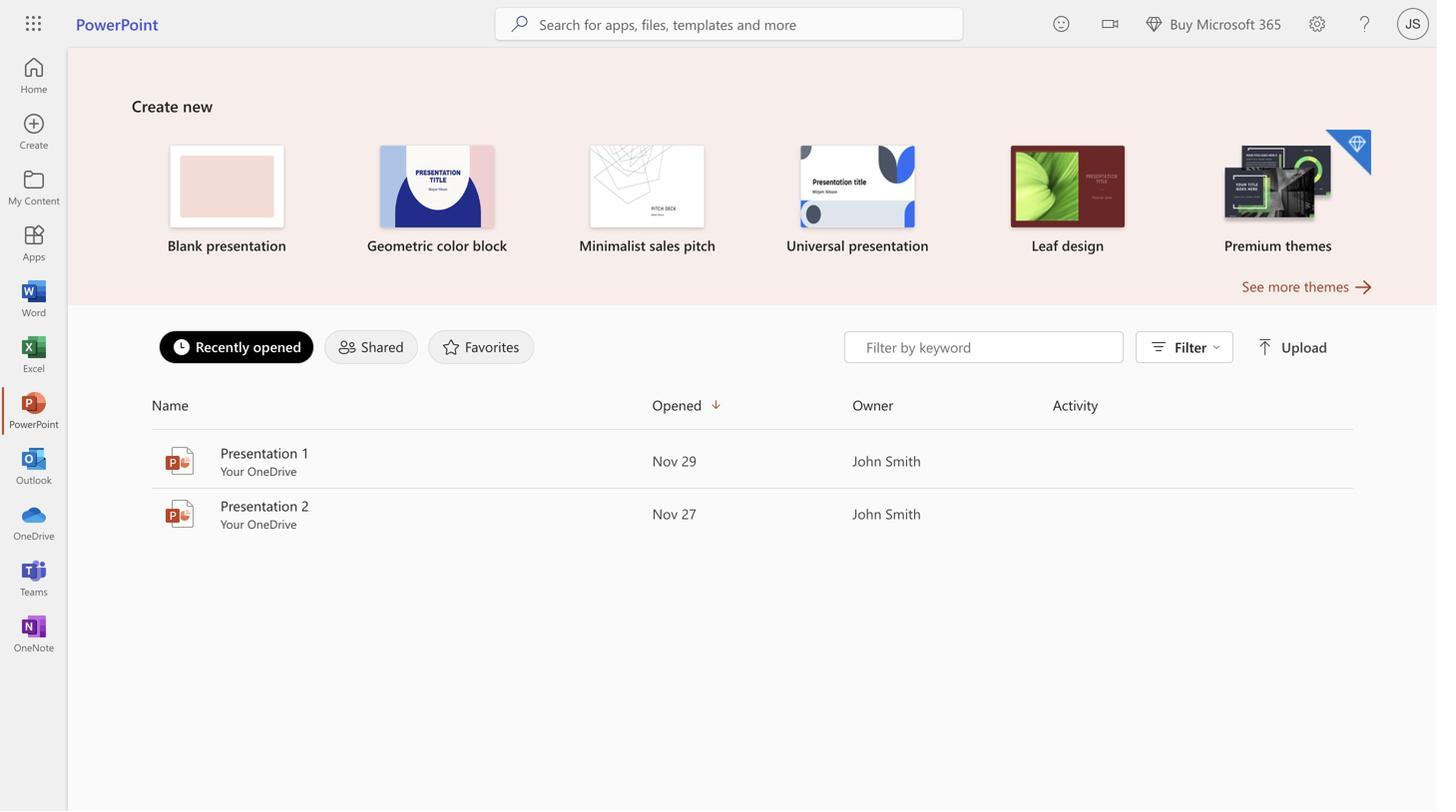 Task type: locate. For each thing, give the bounding box(es) containing it.
1 onedrive from the top
[[247, 463, 297, 479]]

john
[[853, 452, 882, 470], [853, 505, 882, 523]]

smith for 29
[[886, 452, 921, 470]]

your inside presentation 1 your onedrive
[[221, 463, 244, 479]]

john smith for nov 29
[[853, 452, 921, 470]]

john smith
[[853, 452, 921, 470], [853, 505, 921, 523]]

list inside create new main content
[[132, 128, 1374, 276]]

shared tab
[[319, 331, 423, 364]]

1 vertical spatial themes
[[1305, 277, 1350, 296]]

activity
[[1053, 396, 1099, 414]]

1 horizontal spatial presentation
[[849, 236, 929, 255]]

create image
[[24, 122, 44, 142]]

recently
[[196, 338, 249, 356]]

presentation down the universal presentation image
[[849, 236, 929, 255]]

2 onedrive from the top
[[247, 516, 297, 532]]

see more themes button
[[1243, 276, 1374, 298]]

more
[[1269, 277, 1301, 296]]

powerpoint
[[76, 13, 158, 34]]

microsoft
[[1197, 14, 1256, 33]]

your up presentation 2 your onedrive
[[221, 463, 244, 479]]

recently opened element
[[159, 331, 314, 364]]

1 vertical spatial john
[[853, 505, 882, 523]]

blank presentation
[[168, 236, 286, 255]]

2 presentation from the left
[[849, 236, 929, 255]]

2 john from the top
[[853, 505, 882, 523]]

powerpoint image
[[164, 445, 196, 477], [164, 498, 196, 530]]

0 vertical spatial presentation
[[221, 444, 298, 462]]

my content image
[[24, 178, 44, 198]]

list
[[132, 128, 1374, 276]]

1 john from the top
[[853, 452, 882, 470]]

27
[[682, 505, 697, 523]]

john for nov 29
[[853, 452, 882, 470]]

1 presentation from the top
[[221, 444, 298, 462]]

1 vertical spatial onedrive
[[247, 516, 297, 532]]

filter 
[[1175, 338, 1221, 356]]

2 powerpoint image from the top
[[164, 498, 196, 530]]

your for presentation 1
[[221, 463, 244, 479]]

onedrive for 2
[[247, 516, 297, 532]]

recently opened
[[196, 338, 301, 356]]

opened
[[253, 338, 301, 356]]

nov 27
[[653, 505, 697, 523]]

blank
[[168, 236, 202, 255]]

Search box. Suggestions appear as you type. search field
[[540, 8, 963, 40]]

presentation inside presentation 2 your onedrive
[[221, 497, 298, 515]]

0 vertical spatial smith
[[886, 452, 921, 470]]

navigation
[[0, 48, 68, 663]]

upload
[[1282, 338, 1328, 356]]

presentation 2 your onedrive
[[221, 497, 309, 532]]

navigation inside create new application
[[0, 48, 68, 663]]

tab list inside create new main content
[[154, 326, 845, 369]]

word image
[[24, 290, 44, 310]]

your
[[221, 463, 244, 479], [221, 516, 244, 532]]

name
[[152, 396, 189, 414]]

nov left 29
[[653, 452, 678, 470]]

tab list
[[154, 326, 845, 369]]

themes
[[1286, 236, 1333, 255], [1305, 277, 1350, 296]]

minimalist
[[580, 236, 646, 255]]

powerpoint image down name
[[164, 445, 196, 477]]

1 smith from the top
[[886, 452, 921, 470]]

2 presentation from the top
[[221, 497, 298, 515]]

1 vertical spatial your
[[221, 516, 244, 532]]

presentation right blank
[[206, 236, 286, 255]]

2 smith from the top
[[886, 505, 921, 523]]

onenote image
[[24, 625, 44, 645]]

your down presentation 1 your onedrive
[[221, 516, 244, 532]]

0 vertical spatial nov
[[653, 452, 678, 470]]

1 john smith from the top
[[853, 452, 921, 470]]

themes inside button
[[1305, 277, 1350, 296]]

geometric color block image
[[380, 146, 494, 228]]

1 vertical spatial nov
[[653, 505, 678, 523]]

powerpoint image left presentation 2 your onedrive
[[164, 498, 196, 530]]

powerpoint image inside name presentation 2 cell
[[164, 498, 196, 530]]

presentation down presentation 1 your onedrive
[[221, 497, 298, 515]]

leaf design image
[[1012, 146, 1125, 228]]

0 vertical spatial themes
[[1286, 236, 1333, 255]]

js button
[[1390, 0, 1438, 48]]

1 powerpoint image from the top
[[164, 445, 196, 477]]

premium templates diamond image
[[1326, 130, 1372, 176]]

powerpoint image for presentation 1
[[164, 445, 196, 477]]

opened button
[[653, 389, 853, 421]]

2 your from the top
[[221, 516, 244, 532]]

create
[[132, 95, 178, 116]]

 upload
[[1258, 338, 1328, 356]]

pitch
[[684, 236, 716, 255]]

row
[[152, 389, 1354, 430]]

minimalist sales pitch element
[[555, 146, 741, 256]]

recently opened tab
[[154, 331, 319, 364]]

universal presentation element
[[765, 146, 951, 256]]

0 vertical spatial onedrive
[[247, 463, 297, 479]]

onedrive inside presentation 2 your onedrive
[[247, 516, 297, 532]]

activity, column 4 of 4 column header
[[1053, 389, 1354, 421]]

nov
[[653, 452, 678, 470], [653, 505, 678, 523]]

universal
[[787, 236, 845, 255]]

1 vertical spatial presentation
[[221, 497, 298, 515]]

presentation
[[206, 236, 286, 255], [849, 236, 929, 255]]

presentation
[[221, 444, 298, 462], [221, 497, 298, 515]]

name presentation 1 cell
[[152, 443, 653, 479]]

1 your from the top
[[221, 463, 244, 479]]

new
[[183, 95, 213, 116]]

None search field
[[496, 8, 963, 40]]

1 presentation from the left
[[206, 236, 286, 255]]

shared element
[[324, 331, 418, 364]]

powerpoint image
[[24, 401, 44, 421]]

1 vertical spatial john smith
[[853, 505, 921, 523]]

onedrive up presentation 2 your onedrive
[[247, 463, 297, 479]]

0 vertical spatial your
[[221, 463, 244, 479]]

onedrive down presentation 1 your onedrive
[[247, 516, 297, 532]]

powerpoint image inside name presentation 1 cell
[[164, 445, 196, 477]]

presentation inside presentation 1 your onedrive
[[221, 444, 298, 462]]

365
[[1260, 14, 1282, 33]]

home image
[[24, 66, 44, 86]]

0 vertical spatial powerpoint image
[[164, 445, 196, 477]]

1 vertical spatial powerpoint image
[[164, 498, 196, 530]]

0 horizontal spatial presentation
[[206, 236, 286, 255]]

0 vertical spatial john
[[853, 452, 882, 470]]


[[1103, 16, 1119, 32]]

nov left 27
[[653, 505, 678, 523]]

onedrive
[[247, 463, 297, 479], [247, 516, 297, 532]]

opened
[[653, 396, 702, 414]]

owner button
[[853, 389, 1053, 421]]

list containing blank presentation
[[132, 128, 1374, 276]]

1 vertical spatial smith
[[886, 505, 921, 523]]

color
[[437, 236, 469, 255]]

presentation for presentation 2
[[221, 497, 298, 515]]

themes up see more themes button at right
[[1286, 236, 1333, 255]]

blank presentation element
[[134, 146, 320, 256]]

filter
[[1175, 338, 1207, 356]]

2 john smith from the top
[[853, 505, 921, 523]]

powerpoint image for presentation 2
[[164, 498, 196, 530]]

onedrive inside presentation 1 your onedrive
[[247, 463, 297, 479]]

your inside presentation 2 your onedrive
[[221, 516, 244, 532]]

smith
[[886, 452, 921, 470], [886, 505, 921, 523]]

teams image
[[24, 569, 44, 589]]

0 vertical spatial john smith
[[853, 452, 921, 470]]

themes right more
[[1305, 277, 1350, 296]]

tab list containing recently opened
[[154, 326, 845, 369]]

2 nov from the top
[[653, 505, 678, 523]]

john for nov 27
[[853, 505, 882, 523]]

presentation left "1"
[[221, 444, 298, 462]]

favorites element
[[428, 331, 535, 364]]

row containing name
[[152, 389, 1354, 430]]

excel image
[[24, 345, 44, 365]]

powerpoint banner
[[0, 0, 1438, 51]]

universal presentation
[[787, 236, 929, 255]]

create new
[[132, 95, 213, 116]]

presentation for blank presentation
[[206, 236, 286, 255]]

premium themes element
[[1186, 130, 1372, 256]]

1 nov from the top
[[653, 452, 678, 470]]

js
[[1406, 16, 1422, 31]]



Task type: describe. For each thing, give the bounding box(es) containing it.
outlook image
[[24, 457, 44, 477]]

onedrive image
[[24, 513, 44, 533]]

favorites tab
[[423, 331, 540, 364]]

Filter by keyword text field
[[865, 338, 1113, 357]]

displaying 2 out of 8 files. status
[[845, 332, 1332, 363]]

presentation for universal presentation
[[849, 236, 929, 255]]

minimalist sales pitch image
[[591, 146, 705, 228]]

premium themes image
[[1222, 146, 1336, 226]]

buy
[[1171, 14, 1193, 33]]

smith for 27
[[886, 505, 921, 523]]

nov for nov 27
[[653, 505, 678, 523]]


[[1213, 344, 1221, 351]]

nov for nov 29
[[653, 452, 678, 470]]

 button
[[1087, 0, 1135, 51]]

none search field inside "powerpoint" banner
[[496, 8, 963, 40]]

nov 29
[[653, 452, 697, 470]]

see
[[1243, 277, 1265, 296]]

premium
[[1225, 236, 1282, 255]]

name presentation 2 cell
[[152, 496, 653, 532]]

geometric color block element
[[344, 146, 531, 256]]

leaf design
[[1032, 236, 1105, 255]]

2
[[302, 497, 309, 515]]

your for presentation 2
[[221, 516, 244, 532]]

geometric
[[367, 236, 433, 255]]

owner
[[853, 396, 894, 414]]


[[1147, 16, 1163, 32]]

1
[[302, 444, 309, 462]]

geometric color block
[[367, 236, 507, 255]]

leaf
[[1032, 236, 1059, 255]]

premium themes
[[1225, 236, 1333, 255]]

29
[[682, 452, 697, 470]]

create new main content
[[68, 48, 1438, 541]]

design
[[1062, 236, 1105, 255]]

sales
[[650, 236, 680, 255]]

shared
[[361, 338, 404, 356]]

leaf design element
[[975, 146, 1162, 256]]

row inside create new main content
[[152, 389, 1354, 430]]

minimalist sales pitch
[[580, 236, 716, 255]]

block
[[473, 236, 507, 255]]


[[1258, 340, 1274, 355]]

name button
[[152, 389, 653, 421]]

create new application
[[0, 48, 1438, 812]]

favorites
[[465, 338, 520, 356]]

john smith for nov 27
[[853, 505, 921, 523]]

presentation for presentation 1
[[221, 444, 298, 462]]

apps image
[[24, 234, 44, 254]]

onedrive for 1
[[247, 463, 297, 479]]

see more themes
[[1243, 277, 1350, 296]]

universal presentation image
[[801, 146, 915, 228]]

 buy microsoft 365
[[1147, 14, 1282, 33]]

presentation 1 your onedrive
[[221, 444, 309, 479]]



Task type: vqa. For each thing, say whether or not it's contained in the screenshot.
THE
no



